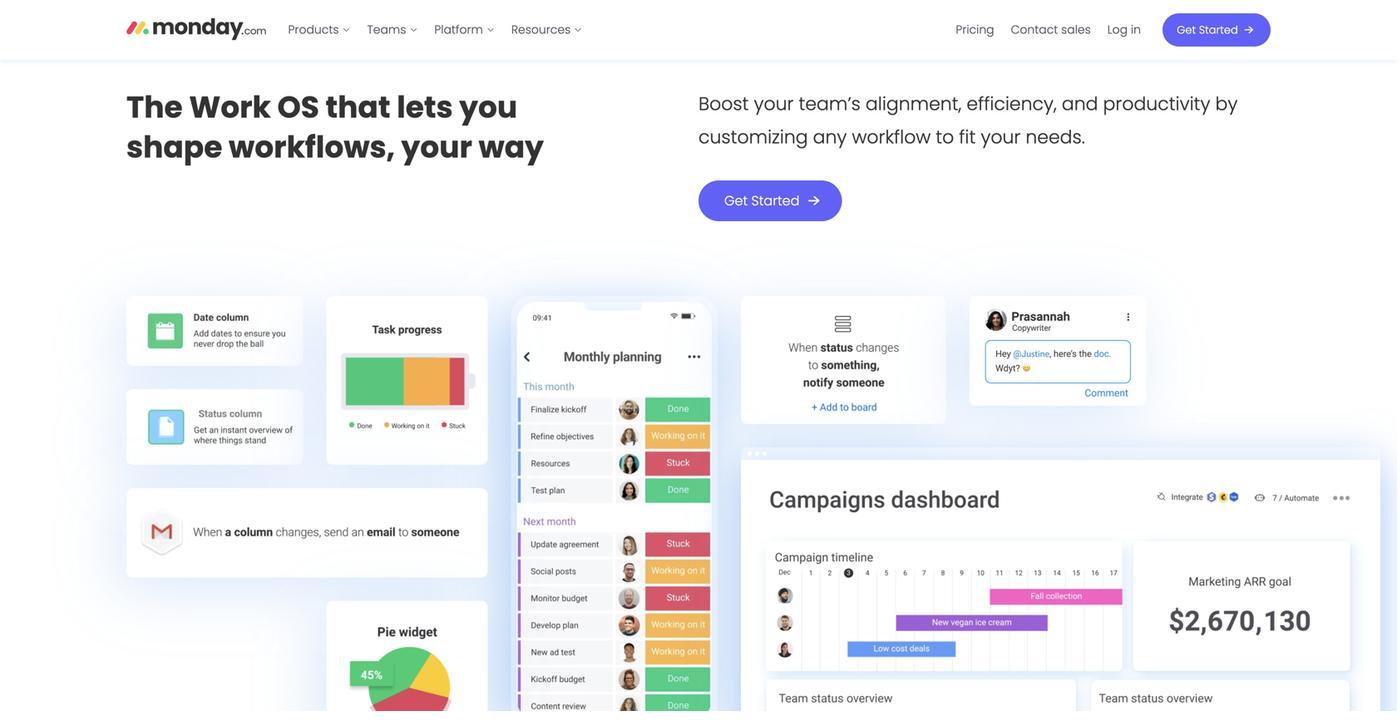 Task type: vqa. For each thing, say whether or not it's contained in the screenshot.
topmost on
no



Task type: describe. For each thing, give the bounding box(es) containing it.
get started button inside main element
[[1163, 13, 1272, 47]]

workflow
[[852, 124, 931, 150]]

pricing link
[[948, 17, 1003, 43]]

and
[[1063, 91, 1099, 116]]

boost
[[699, 91, 749, 116]]

os
[[277, 86, 319, 128]]

to
[[936, 124, 955, 150]]

the
[[126, 86, 183, 128]]

contact sales link
[[1003, 17, 1100, 43]]

your inside the work os that lets you shape workflows, your way
[[402, 126, 473, 168]]

log in
[[1108, 22, 1142, 38]]

productivity
[[1104, 91, 1211, 116]]

needs.
[[1026, 124, 1086, 150]]

log in link
[[1100, 17, 1150, 43]]

1 horizontal spatial your
[[754, 91, 794, 116]]

workflows,
[[229, 126, 395, 168]]

platform link
[[426, 17, 503, 43]]

1 vertical spatial get started button
[[699, 180, 842, 221]]

that
[[326, 86, 391, 128]]

sales
[[1062, 22, 1092, 38]]

products link
[[280, 17, 359, 43]]

main element
[[280, 0, 1272, 60]]

you
[[460, 86, 518, 128]]



Task type: locate. For each thing, give the bounding box(es) containing it.
1 horizontal spatial list
[[948, 0, 1150, 60]]

0 vertical spatial started
[[1200, 22, 1239, 37]]

started inside main element
[[1200, 22, 1239, 37]]

get started down customizing at top
[[725, 191, 800, 210]]

log
[[1108, 22, 1128, 38]]

boost your team's alignment, efficiency, and productivity by customizing any workflow to fit your needs.
[[699, 91, 1239, 150]]

products
[[288, 22, 339, 38]]

0 horizontal spatial list
[[280, 0, 591, 60]]

0 horizontal spatial get started
[[725, 191, 800, 210]]

fit
[[960, 124, 976, 150]]

get started button down customizing at top
[[699, 180, 842, 221]]

list containing pricing
[[948, 0, 1150, 60]]

efficiency,
[[967, 91, 1058, 116]]

0 vertical spatial get started
[[1178, 22, 1239, 37]]

monday.com logo image
[[126, 11, 267, 46]]

started down customizing at top
[[752, 191, 800, 210]]

get down customizing at top
[[725, 191, 748, 210]]

lets
[[397, 86, 453, 128]]

your up customizing at top
[[754, 91, 794, 116]]

teams link
[[359, 17, 426, 43]]

team's
[[799, 91, 861, 116]]

teams
[[367, 22, 406, 38]]

0 horizontal spatial started
[[752, 191, 800, 210]]

by
[[1216, 91, 1239, 116]]

1 vertical spatial get
[[725, 191, 748, 210]]

work
[[189, 86, 271, 128]]

0 horizontal spatial get started button
[[699, 180, 842, 221]]

get
[[1178, 22, 1197, 37], [725, 191, 748, 210]]

pricing
[[956, 22, 995, 38]]

0 vertical spatial get started button
[[1163, 13, 1272, 47]]

platform
[[435, 22, 483, 38]]

1 vertical spatial started
[[752, 191, 800, 210]]

get started right in
[[1178, 22, 1239, 37]]

contact
[[1012, 22, 1059, 38]]

0 vertical spatial get
[[1178, 22, 1197, 37]]

your right fit
[[981, 124, 1021, 150]]

list
[[280, 0, 591, 60], [948, 0, 1150, 60]]

the work os that lets you shape workflows, your way
[[126, 86, 544, 168]]

get started
[[1178, 22, 1239, 37], [725, 191, 800, 210]]

1 vertical spatial get started
[[725, 191, 800, 210]]

get started button up the by
[[1163, 13, 1272, 47]]

list containing products
[[280, 0, 591, 60]]

2 list from the left
[[948, 0, 1150, 60]]

in
[[1132, 22, 1142, 38]]

0 horizontal spatial your
[[402, 126, 473, 168]]

customizing
[[699, 124, 809, 150]]

your left way
[[402, 126, 473, 168]]

get inside main element
[[1178, 22, 1197, 37]]

shape
[[126, 126, 223, 168]]

any
[[814, 124, 847, 150]]

way
[[479, 126, 544, 168]]

1 horizontal spatial get started button
[[1163, 13, 1272, 47]]

get right in
[[1178, 22, 1197, 37]]

2 horizontal spatial your
[[981, 124, 1021, 150]]

alignment,
[[866, 91, 962, 116]]

started
[[1200, 22, 1239, 37], [752, 191, 800, 210]]

0 horizontal spatial get
[[725, 191, 748, 210]]

resources
[[512, 22, 571, 38]]

1 horizontal spatial get
[[1178, 22, 1197, 37]]

1 horizontal spatial get started
[[1178, 22, 1239, 37]]

your
[[754, 91, 794, 116], [981, 124, 1021, 150], [402, 126, 473, 168]]

get started button
[[1163, 13, 1272, 47], [699, 180, 842, 221]]

contact sales
[[1012, 22, 1092, 38]]

started up the by
[[1200, 22, 1239, 37]]

1 list from the left
[[280, 0, 591, 60]]

get started inside main element
[[1178, 22, 1239, 37]]

1 horizontal spatial started
[[1200, 22, 1239, 37]]

resources link
[[503, 17, 591, 43]]



